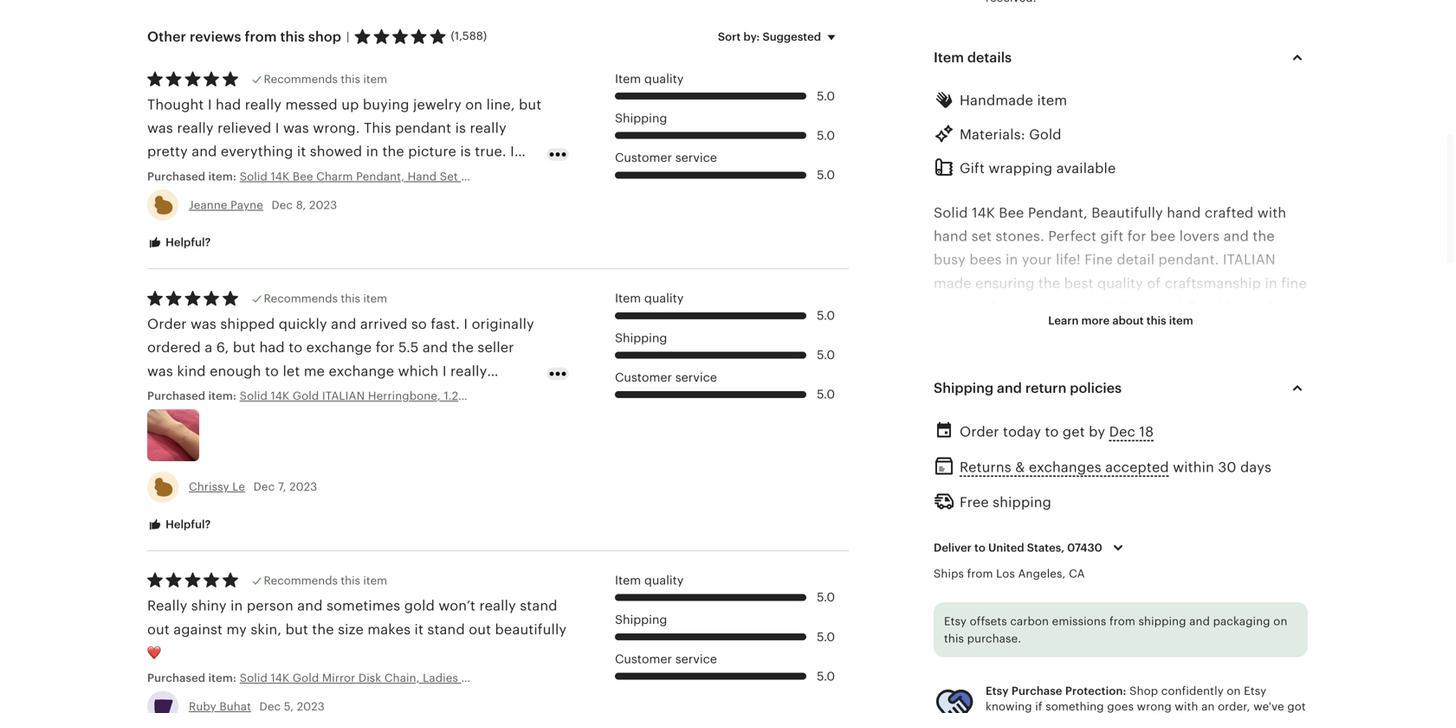 Task type: describe. For each thing, give the bounding box(es) containing it.
exchanges
[[1029, 460, 1102, 476]]

chrissy
[[189, 481, 229, 494]]

ship!
[[997, 653, 1031, 668]]

in inside thought i had really messed up buying jewelry on line, but was really relieved i was wrong. this pendant  is really pretty and everything it showed in the picture is true. i placed the order on wednesday received it on friday, shipping could not be faster. i really love the pendant.
[[366, 144, 379, 160]]

is inside pendant can be worn with any chain. take a look on solid14kgold to find your perfect one! this is truly a very pretty pendant and will make a great gift for anyone. you won't be disappointed!
[[1242, 558, 1253, 574]]

the down best
[[1068, 299, 1090, 315]]

order
[[223, 168, 260, 183]]

14k up any
[[1094, 299, 1117, 315]]

bee
[[1150, 229, 1176, 244]]

find
[[1060, 558, 1087, 574]]

14k down gold
[[981, 417, 1004, 433]]

was down "messed"
[[283, 120, 309, 136]]

and inside pendant can be worn with any chain. take a look on solid14kgold to find your perfect one! this is truly a very pretty pendant and will make a great gift for anyone. you won't be disappointed!
[[1071, 582, 1096, 598]]

with left any
[[1057, 323, 1086, 338]]

one!
[[1177, 558, 1207, 574]]

paired
[[1010, 323, 1053, 338]]

gold
[[979, 394, 1019, 409]]

(1,588)
[[451, 29, 487, 42]]

thought i had really messed up buying jewelry on line, but was really relieved i was wrong. this pendant  is really pretty and everything it showed in the picture is true. i placed the order on wednesday received it on friday, shipping could not be faster. i really love the pendant.
[[147, 97, 542, 207]]

pendant can be worn with any chain. take a look on solid14kgold to find your perfect one! this is truly a very pretty pendant and will make a great gift for anyone. you won't be disappointed!
[[934, 535, 1299, 621]]

other
[[319, 434, 355, 450]]

recommends for quickly
[[264, 293, 338, 306]]

in inside really shiny in person and sometimes gold won't really stand out against my skin, but the size makes it stand out beautifully ❤️
[[230, 599, 243, 614]]

item up "gold"
[[1037, 93, 1067, 108]]

with down wrist
[[286, 434, 315, 450]]

wrong
[[1137, 701, 1172, 714]]

shipping inside dropdown button
[[934, 381, 994, 396]]

lengths:
[[977, 464, 1035, 480]]

24inch
[[1042, 488, 1088, 503]]

a left the look
[[1225, 535, 1232, 550]]

shop!
[[1203, 323, 1241, 338]]

purchased for and
[[147, 170, 205, 183]]

0 horizontal spatial stand
[[427, 622, 465, 638]]

packaging
[[1213, 616, 1271, 629]]

view details of this review photo by chrissy le image
[[147, 410, 199, 462]]

best
[[1064, 276, 1094, 291]]

dec for dec 7, 2023
[[253, 481, 275, 494]]

by
[[1089, 424, 1105, 440]]

to down purchase.
[[979, 653, 993, 668]]

the inside really shiny in person and sometimes gold won't really stand out against my skin, but the size makes it stand out beautifully ❤️
[[312, 622, 334, 638]]

recommends for really
[[264, 73, 338, 86]]

your inside solid 14k bee pendant, beautifully hand crafted with hand set stones. perfect gift for bee lovers and the busy bees in your life! fine detail pendant. italian made ensuring the best quality of craftsmanship in fine jewelry. paired with the 14k diamond cut wheat chain but can be paired with any chain on my shop!
[[1022, 252, 1052, 268]]

now
[[507, 387, 536, 403]]

be inside thought i had really messed up buying jewelry on line, but was really relieved i was wrong. this pendant  is really pretty and everything it showed in the picture is true. i placed the order on wednesday received it on friday, shipping could not be faster. i really love the pendant.
[[278, 191, 295, 207]]

pretty inside thought i had really messed up buying jewelry on line, but was really relieved i was wrong. this pendant  is really pretty and everything it showed in the picture is true. i placed the order on wednesday received it on friday, shipping could not be faster. i really love the pendant.
[[147, 144, 188, 160]]

showed
[[310, 144, 362, 160]]

wrong.
[[313, 120, 360, 136]]

this left the shop
[[280, 29, 305, 45]]

this up sometimes
[[341, 575, 360, 588]]

won't
[[1019, 606, 1056, 621]]

look
[[1236, 535, 1265, 550]]

0 vertical spatial stand
[[520, 599, 558, 614]]

was up 6,
[[191, 317, 217, 332]]

free
[[960, 495, 989, 511]]

shiny!
[[487, 411, 527, 426]]

handmade item
[[960, 93, 1067, 108]]

cut
[[1186, 299, 1210, 315]]

14k up set
[[972, 205, 995, 221]]

more
[[1082, 314, 1110, 327]]

order for order today to get by dec 18
[[960, 424, 999, 440]]

the down picture
[[425, 191, 447, 207]]

busy
[[934, 252, 966, 268]]

love inside order was shipped quickly and arrived so fast. i originally ordered a 6, but had to exchange for 5.5 and the seller was kind enough to let me exchange which i really appreciated. i am absolutely in love with my bracelet now because it fits my wrist so perfectly. it is dainty so shiny! i can't wait to stack it with other bracelets.
[[359, 387, 387, 403]]

learn
[[1048, 314, 1079, 327]]

is inside order was shipped quickly and arrived so fast. i originally ordered a 6, but had to exchange for 5.5 and the seller was kind enough to let me exchange which i really appreciated. i am absolutely in love with my bracelet now because it fits my wrist so perfectly. it is dainty so shiny! i can't wait to stack it with other bracelets.
[[407, 411, 418, 426]]

this for is
[[1211, 558, 1238, 574]]

1 horizontal spatial from
[[967, 568, 993, 581]]

shipping inside thought i had really messed up buying jewelry on line, but was really relieved i was wrong. this pendant  is really pretty and everything it showed in the picture is true. i placed the order on wednesday received it on friday, shipping could not be faster. i really love the pendant.
[[147, 191, 206, 207]]

deliver
[[934, 542, 972, 555]]

1 vertical spatial exchange
[[329, 364, 394, 379]]

but inside really shiny in person and sometimes gold won't really stand out against my skin, but the size makes it stand out beautifully ❤️
[[286, 622, 308, 638]]

ready
[[934, 653, 975, 668]]

jewelry.
[[934, 299, 985, 315]]

to inside dropdown button
[[975, 542, 986, 555]]

this up up
[[341, 73, 360, 86]]

really down received
[[353, 191, 390, 207]]

a left great
[[1167, 582, 1175, 598]]

fast.
[[431, 317, 460, 332]]

5.5
[[399, 340, 419, 356]]

is down jewelry
[[455, 120, 466, 136]]

accepted
[[1105, 460, 1169, 476]]

item inside dropdown button
[[1169, 314, 1193, 327]]

etsy for etsy purchase protection:
[[986, 685, 1009, 698]]

a inside order was shipped quickly and arrived so fast. i originally ordered a 6, but had to exchange for 5.5 and the seller was kind enough to let me exchange which i really appreciated. i am absolutely in love with my bracelet now because it fits my wrist so perfectly. it is dainty so shiny! i can't wait to stack it with other bracelets.
[[205, 340, 212, 356]]

chain lengths: 14inch, 15inch, 16inch, 17inch, 18inch, 20inch, 22inch, 24inch
[[934, 464, 1293, 503]]

for inside solid 14k bee pendant, beautifully hand crafted with hand set stones. perfect gift for bee lovers and the busy bees in your life! fine detail pendant. italian made ensuring the best quality of craftsmanship in fine jewelry. paired with the 14k diamond cut wheat chain but can be paired with any chain on my shop!
[[1128, 229, 1147, 244]]

be left worn
[[1022, 535, 1039, 550]]

the inside order was shipped quickly and arrived so fast. i originally ordered a 6, but had to exchange for 5.5 and the seller was kind enough to let me exchange which i really appreciated. i am absolutely in love with my bracelet now because it fits my wrist so perfectly. it is dainty so shiny! i can't wait to stack it with other bracelets.
[[452, 340, 474, 356]]

item up the buying
[[363, 73, 387, 86]]

lovers
[[1180, 229, 1220, 244]]

3 customer service from the top
[[615, 653, 717, 667]]

and inside solid 14k bee pendant, beautifully hand crafted with hand set stones. perfect gift for bee lovers and the busy bees in your life! fine detail pendant. italian made ensuring the best quality of craftsmanship in fine jewelry. paired with the 14k diamond cut wheat chain but can be paired with any chain on my shop!
[[1224, 229, 1249, 244]]

07430
[[1067, 542, 1103, 555]]

the up received
[[382, 144, 404, 160]]

3 item: from the top
[[208, 672, 236, 685]]

solid
[[934, 205, 968, 221]]

1 vertical spatial shipping
[[993, 495, 1052, 511]]

stones.
[[996, 229, 1045, 244]]

i left am
[[237, 387, 241, 403]]

my inside really shiny in person and sometimes gold won't really stand out against my skin, but the size makes it stand out beautifully ❤️
[[227, 622, 247, 638]]

0 horizontal spatial chain
[[1117, 323, 1154, 338]]

quickly
[[279, 317, 327, 332]]

set
[[972, 229, 992, 244]]

shop
[[308, 29, 341, 45]]

1 horizontal spatial hand
[[1167, 205, 1201, 221]]

italian
[[1223, 252, 1276, 268]]

to right wait
[[216, 434, 230, 450]]

it down picture
[[428, 168, 437, 183]]

|
[[347, 30, 350, 43]]

had inside thought i had really messed up buying jewelry on line, but was really relieved i was wrong. this pendant  is really pretty and everything it showed in the picture is true. i placed the order on wednesday received it on friday, shipping could not be faster. i really love the pendant.
[[216, 97, 241, 112]]

1 helpful? button from the top
[[134, 227, 224, 259]]

person
[[247, 599, 294, 614]]

3 purchased from the top
[[147, 672, 205, 685]]

can inside solid 14k bee pendant, beautifully hand crafted with hand set stones. perfect gift for bee lovers and the busy bees in your life! fine detail pendant. italian made ensuring the best quality of craftsmanship in fine jewelry. paired with the 14k diamond cut wheat chain but can be paired with any chain on my shop!
[[960, 323, 985, 338]]

is left true.
[[460, 144, 471, 160]]

really down thought
[[177, 120, 214, 136]]

really up true.
[[470, 120, 507, 136]]

my up dainty
[[424, 387, 444, 403]]

about
[[1113, 314, 1144, 327]]

ensuring
[[975, 276, 1035, 291]]

6 5.0 from the top
[[817, 388, 835, 402]]

not
[[252, 191, 274, 207]]

can't
[[147, 434, 180, 450]]

really
[[147, 599, 187, 614]]

to left let
[[265, 364, 279, 379]]

order for order was shipped quickly and arrived so fast. i originally ordered a 6, but had to exchange for 5.5 and the seller was kind enough to let me exchange which i really appreciated. i am absolutely in love with my bracelet now because it fits my wrist so perfectly. it is dainty so shiny! i can't wait to stack it with other bracelets.
[[147, 317, 187, 332]]

item quality for thought i had really messed up buying jewelry on line, but was really relieved i was wrong. this pendant  is really pretty and everything it showed in the picture is true. i placed the order on wednesday received it on friday, shipping could not be faster. i really love the pendant.
[[615, 72, 684, 86]]

makes
[[368, 622, 411, 638]]

helpful? for 1st helpful? button from the top of the page
[[163, 236, 211, 249]]

line,
[[486, 97, 515, 112]]

3 item quality from the top
[[615, 574, 684, 588]]

jewelry
[[413, 97, 462, 112]]

on inside solid 14k bee pendant, beautifully hand crafted with hand set stones. perfect gift for bee lovers and the busy bees in your life! fine detail pendant. italian made ensuring the best quality of craftsmanship in fine jewelry. paired with the 14k diamond cut wheat chain but can be paired with any chain on my shop!
[[1158, 323, 1175, 338]]

in inside order was shipped quickly and arrived so fast. i originally ordered a 6, but had to exchange for 5.5 and the seller was kind enough to let me exchange which i really appreciated. i am absolutely in love with my bracelet now because it fits my wrist so perfectly. it is dainty so shiny! i can't wait to stack it with other bracelets.
[[343, 387, 355, 403]]

the up 'jeanne'
[[197, 168, 219, 183]]

arrived
[[360, 317, 408, 332]]

for inside pendant can be worn with any chain. take a look on solid14kgold to find your perfect one! this is truly a very pretty pendant and will make a great gift for anyone. you won't be disappointed!
[[1245, 582, 1264, 598]]

2 out from the left
[[469, 622, 491, 638]]

item up arrived
[[363, 293, 387, 306]]

dainty
[[421, 411, 464, 426]]

paired
[[989, 299, 1032, 315]]

purchased item: for could
[[147, 170, 240, 183]]

1 5.0 from the top
[[817, 89, 835, 103]]

very
[[934, 582, 963, 598]]

for inside details metal: gold purity: 14k (stamped 14k for authenticity)
[[1105, 417, 1124, 433]]

was down thought
[[147, 120, 173, 136]]

had inside order was shipped quickly and arrived so fast. i originally ordered a 6, but had to exchange for 5.5 and the seller was kind enough to let me exchange which i really appreciated. i am absolutely in love with my bracelet now because it fits my wrist so perfectly. it is dainty so shiny! i can't wait to stack it with other bracelets.
[[259, 340, 285, 356]]

item details button
[[918, 37, 1324, 79]]

shiny
[[191, 599, 227, 614]]

on up not
[[263, 168, 281, 183]]

14k down policies in the right of the page
[[1078, 417, 1101, 433]]

0 vertical spatial chain
[[1260, 299, 1298, 315]]

dec for dec 5, 2023
[[259, 701, 281, 714]]

i up everything
[[275, 120, 279, 136]]

was down ordered
[[147, 364, 173, 379]]

and inside really shiny in person and sometimes gold won't really stand out against my skin, but the size makes it stand out beautifully ❤️
[[297, 599, 323, 614]]

pendant. inside thought i had really messed up buying jewelry on line, but was really relieved i was wrong. this pendant  is really pretty and everything it showed in the picture is true. i placed the order on wednesday received it on friday, shipping could not be faster. i really love the pendant.
[[451, 191, 512, 207]]

0 horizontal spatial hand
[[934, 229, 968, 244]]

returns & exchanges accepted within 30 days
[[960, 460, 1272, 476]]

solid14kgold
[[934, 558, 1039, 574]]

customer for order was shipped quickly and arrived so fast. i originally ordered a 6, but had to exchange for 5.5 and the seller was kind enough to let me exchange which i really appreciated. i am absolutely in love with my bracelet now because it fits my wrist so perfectly. it is dainty so shiny! i can't wait to stack it with other bracelets.
[[615, 371, 672, 384]]

sort by: suggested
[[718, 30, 821, 43]]

jeanne payne dec 8, 2023
[[189, 199, 337, 212]]

3 recommends from the top
[[264, 575, 338, 588]]

bee
[[999, 205, 1024, 221]]

craftsmanship
[[1165, 276, 1261, 291]]

14inch,
[[1039, 464, 1087, 480]]

my down am
[[246, 411, 266, 426]]

with up the it
[[391, 387, 420, 403]]

on down picture
[[441, 168, 458, 183]]

it down wrist
[[273, 434, 282, 450]]

any
[[1089, 323, 1113, 338]]

0 horizontal spatial so
[[307, 411, 322, 426]]

returns & exchanges accepted button
[[960, 455, 1169, 481]]

1 horizontal spatial so
[[411, 317, 427, 332]]

enough
[[210, 364, 261, 379]]

originally
[[472, 317, 534, 332]]

suggested
[[763, 30, 821, 43]]

knowing
[[986, 701, 1032, 714]]

and left arrived
[[331, 317, 356, 332]]

and inside thought i had really messed up buying jewelry on line, but was really relieved i was wrong. this pendant  is really pretty and everything it showed in the picture is true. i placed the order on wednesday received it on friday, shipping could not be faster. i really love the pendant.
[[192, 144, 217, 160]]

days
[[1240, 460, 1272, 476]]

1 out from the left
[[147, 622, 170, 638]]

fine
[[1281, 276, 1307, 291]]

pendant,
[[1028, 205, 1088, 221]]

pendant. inside solid 14k bee pendant, beautifully hand crafted with hand set stones. perfect gift for bee lovers and the busy bees in your life! fine detail pendant. italian made ensuring the best quality of craftsmanship in fine jewelry. paired with the 14k diamond cut wheat chain but can be paired with any chain on my shop!
[[1159, 252, 1219, 268]]

gift wrapping available
[[960, 161, 1116, 176]]

dec left the 18
[[1109, 424, 1136, 440]]

be right won't
[[1060, 606, 1077, 621]]



Task type: vqa. For each thing, say whether or not it's contained in the screenshot.
talent
no



Task type: locate. For each thing, give the bounding box(es) containing it.
item up sometimes
[[363, 575, 387, 588]]

0 vertical spatial shipping
[[147, 191, 206, 207]]

gold
[[404, 599, 435, 614]]

item: for the
[[208, 170, 236, 183]]

2 horizontal spatial etsy
[[1244, 685, 1267, 698]]

1 horizontal spatial pendant
[[1011, 582, 1067, 598]]

i right faster.
[[345, 191, 349, 207]]

true.
[[475, 144, 507, 160]]

on inside 'shop confidently on etsy knowing if something goes wrong with an order, we've go'
[[1227, 685, 1241, 698]]

0 vertical spatial customer service
[[615, 151, 717, 165]]

in
[[366, 144, 379, 160], [1006, 252, 1018, 268], [1265, 276, 1278, 291], [343, 387, 355, 403], [230, 599, 243, 614]]

2 purchased item: from the top
[[147, 390, 240, 403]]

so up 5.5
[[411, 317, 427, 332]]

stack
[[234, 434, 269, 450]]

2 customer service from the top
[[615, 371, 717, 384]]

a
[[205, 340, 212, 356], [1225, 535, 1232, 550], [1291, 558, 1299, 574], [1167, 582, 1175, 598]]

goes
[[1107, 701, 1134, 714]]

1 horizontal spatial had
[[259, 340, 285, 356]]

and inside shipping and return policies dropdown button
[[997, 381, 1022, 396]]

and down great
[[1190, 616, 1210, 629]]

1 item quality from the top
[[615, 72, 684, 86]]

service for order was shipped quickly and arrived so fast. i originally ordered a 6, but had to exchange for 5.5 and the seller was kind enough to let me exchange which i really appreciated. i am absolutely in love with my bracelet now because it fits my wrist so perfectly. it is dainty so shiny! i can't wait to stack it with other bracelets.
[[675, 371, 717, 384]]

i right thought
[[208, 97, 212, 112]]

had up let
[[259, 340, 285, 356]]

0 vertical spatial from
[[245, 29, 277, 45]]

really
[[245, 97, 282, 112], [177, 120, 214, 136], [470, 120, 507, 136], [353, 191, 390, 207], [450, 364, 487, 379], [479, 599, 516, 614]]

your up will
[[1091, 558, 1121, 574]]

bees
[[970, 252, 1002, 268]]

2 purchased from the top
[[147, 390, 205, 403]]

recommends up quickly
[[264, 293, 338, 306]]

item inside dropdown button
[[934, 50, 964, 66]]

1 vertical spatial hand
[[934, 229, 968, 244]]

1 vertical spatial pendant
[[1011, 582, 1067, 598]]

0 vertical spatial item:
[[208, 170, 236, 183]]

but right the "skin,"
[[286, 622, 308, 638]]

gift inside pendant can be worn with any chain. take a look on solid14kgold to find your perfect one! this is truly a very pretty pendant and will make a great gift for anyone. you won't be disappointed!
[[1218, 582, 1241, 598]]

2 vertical spatial recommends this item
[[264, 575, 387, 588]]

purchased item: for because
[[147, 390, 240, 403]]

really up beautifully
[[479, 599, 516, 614]]

2 vertical spatial item quality
[[615, 574, 684, 588]]

etsy up we've
[[1244, 685, 1267, 698]]

0 vertical spatial pendant.
[[451, 191, 512, 207]]

against
[[174, 622, 223, 638]]

0 vertical spatial recommends this item
[[264, 73, 387, 86]]

it
[[394, 411, 403, 426]]

2 service from the top
[[675, 371, 717, 384]]

0 vertical spatial love
[[394, 191, 422, 207]]

recommends this item
[[264, 73, 387, 86], [264, 293, 387, 306], [264, 575, 387, 588]]

1 service from the top
[[675, 151, 717, 165]]

pendant down angeles,
[[1011, 582, 1067, 598]]

1 horizontal spatial your
[[1091, 558, 1121, 574]]

gold
[[1029, 127, 1062, 142]]

1 recommends this item from the top
[[264, 73, 387, 86]]

in left fine
[[1265, 276, 1278, 291]]

1 vertical spatial purchased
[[147, 390, 205, 403]]

jeanne
[[189, 199, 227, 212]]

perfectly.
[[326, 411, 390, 426]]

perfect
[[1124, 558, 1174, 574]]

4 5.0 from the top
[[817, 309, 835, 323]]

can inside pendant can be worn with any chain. take a look on solid14kgold to find your perfect one! this is truly a very pretty pendant and will make a great gift for anyone. you won't be disappointed!
[[993, 535, 1018, 550]]

in up perfectly.
[[343, 387, 355, 403]]

for left 5.5
[[376, 340, 395, 356]]

1 vertical spatial item quality
[[615, 292, 684, 306]]

2 helpful? from the top
[[163, 518, 211, 531]]

on up truly
[[1269, 535, 1286, 550]]

angeles,
[[1018, 568, 1066, 581]]

ruby
[[189, 701, 216, 714]]

0 horizontal spatial etsy
[[944, 616, 967, 629]]

it inside really shiny in person and sometimes gold won't really stand out against my skin, but the size makes it stand out beautifully ❤️
[[415, 622, 424, 638]]

8 5.0 from the top
[[817, 631, 835, 644]]

2 horizontal spatial from
[[1110, 616, 1136, 629]]

0 horizontal spatial pendant
[[395, 120, 451, 136]]

made
[[934, 276, 972, 291]]

0 vertical spatial gift
[[1101, 229, 1124, 244]]

really inside order was shipped quickly and arrived so fast. i originally ordered a 6, but had to exchange for 5.5 and the seller was kind enough to let me exchange which i really appreciated. i am absolutely in love with my bracelet now because it fits my wrist so perfectly. it is dainty so shiny! i can't wait to stack it with other bracelets.
[[450, 364, 487, 379]]

0 vertical spatial helpful?
[[163, 236, 211, 249]]

helpful? down 'jeanne'
[[163, 236, 211, 249]]

with up paired
[[1035, 299, 1064, 315]]

recommends this item up quickly
[[264, 293, 387, 306]]

the down fast.
[[452, 340, 474, 356]]

pendant.
[[451, 191, 512, 207], [1159, 252, 1219, 268]]

and up placed
[[192, 144, 217, 160]]

purchased
[[147, 170, 205, 183], [147, 390, 205, 403], [147, 672, 205, 685]]

1 vertical spatial this
[[1211, 558, 1238, 574]]

1 horizontal spatial chain
[[1260, 299, 1298, 315]]

jeanne payne link
[[189, 199, 263, 212]]

take
[[1190, 535, 1221, 550]]

customer service for order was shipped quickly and arrived so fast. i originally ordered a 6, but had to exchange for 5.5 and the seller was kind enough to let me exchange which i really appreciated. i am absolutely in love with my bracelet now because it fits my wrist so perfectly. it is dainty so shiny! i can't wait to stack it with other bracelets.
[[615, 371, 717, 384]]

1 vertical spatial customer service
[[615, 371, 717, 384]]

details
[[967, 50, 1012, 66]]

but right line,
[[519, 97, 542, 112]]

customer service for thought i had really messed up buying jewelry on line, but was really relieved i was wrong. this pendant  is really pretty and everything it showed in the picture is true. i placed the order on wednesday received it on friday, shipping could not be faster. i really love the pendant.
[[615, 151, 717, 165]]

i right which at bottom
[[443, 364, 447, 379]]

and down fast.
[[423, 340, 448, 356]]

helpful? button down 'jeanne'
[[134, 227, 224, 259]]

this inside thought i had really messed up buying jewelry on line, but was really relieved i was wrong. this pendant  is really pretty and everything it showed in the picture is true. i placed the order on wednesday received it on friday, shipping could not be faster. i really love the pendant.
[[364, 120, 391, 136]]

pendant inside thought i had really messed up buying jewelry on line, but was really relieved i was wrong. this pendant  is really pretty and everything it showed in the picture is true. i placed the order on wednesday received it on friday, shipping could not be faster. i really love the pendant.
[[395, 120, 451, 136]]

with inside pendant can be worn with any chain. take a look on solid14kgold to find your perfect one! this is truly a very pretty pendant and will make a great gift for anyone. you won't be disappointed!
[[1080, 535, 1109, 550]]

to up let
[[289, 340, 303, 356]]

for left the 18
[[1105, 417, 1124, 433]]

0 vertical spatial pretty
[[147, 144, 188, 160]]

3 5.0 from the top
[[817, 168, 835, 182]]

pendant. down friday,
[[451, 191, 512, 207]]

14k
[[972, 205, 995, 221], [1094, 299, 1117, 315], [981, 417, 1004, 433], [1078, 417, 1101, 433]]

on inside pendant can be worn with any chain. take a look on solid14kgold to find your perfect one! this is truly a very pretty pendant and will make a great gift for anyone. you won't be disappointed!
[[1269, 535, 1286, 550]]

dec for dec 8, 2023
[[272, 199, 293, 212]]

service for thought i had really messed up buying jewelry on line, but was really relieved i was wrong. this pendant  is really pretty and everything it showed in the picture is true. i placed the order on wednesday received it on friday, shipping could not be faster. i really love the pendant.
[[675, 151, 717, 165]]

0 vertical spatial pendant
[[395, 120, 451, 136]]

1 horizontal spatial stand
[[520, 599, 558, 614]]

wrist
[[270, 411, 303, 426]]

purchased for was
[[147, 390, 205, 403]]

3 purchased item: from the top
[[147, 672, 240, 685]]

0 vertical spatial order
[[147, 317, 187, 332]]

3 customer from the top
[[615, 653, 672, 667]]

0 vertical spatial can
[[960, 323, 985, 338]]

1 horizontal spatial gift
[[1218, 582, 1241, 598]]

0 horizontal spatial order
[[147, 317, 187, 332]]

by:
[[744, 30, 760, 43]]

purchased down ❤️
[[147, 672, 205, 685]]

22inch,
[[989, 488, 1038, 503]]

2023 right 7,
[[289, 481, 317, 494]]

0 vertical spatial exchange
[[306, 340, 372, 356]]

chain.
[[1145, 535, 1187, 550]]

truly
[[1257, 558, 1288, 574]]

0 vertical spatial purchased item:
[[147, 170, 240, 183]]

etsy inside etsy offsets carbon emissions from shipping and packaging on this purchase.
[[944, 616, 967, 629]]

be inside solid 14k bee pendant, beautifully hand crafted with hand set stones. perfect gift for bee lovers and the busy bees in your life! fine detail pendant. italian made ensuring the best quality of craftsmanship in fine jewelry. paired with the 14k diamond cut wheat chain but can be paired with any chain on my shop!
[[989, 323, 1006, 338]]

this down take
[[1211, 558, 1238, 574]]

0 vertical spatial item quality
[[615, 72, 684, 86]]

absolutely
[[269, 387, 339, 403]]

1 vertical spatial order
[[960, 424, 999, 440]]

2 item: from the top
[[208, 390, 236, 403]]

diamond
[[1121, 299, 1182, 315]]

pretty up placed
[[147, 144, 188, 160]]

item: up could
[[208, 170, 236, 183]]

purchased item: up ruby at the bottom left of the page
[[147, 672, 240, 685]]

2 recommends this item from the top
[[264, 293, 387, 306]]

1 vertical spatial recommends this item
[[264, 293, 387, 306]]

2 vertical spatial shipping
[[1139, 616, 1186, 629]]

out up ❤️
[[147, 622, 170, 638]]

this up arrived
[[341, 293, 360, 306]]

2023 right 5, on the left of the page
[[297, 701, 325, 714]]

1 vertical spatial had
[[259, 340, 285, 356]]

9 5.0 from the top
[[817, 670, 835, 684]]

but inside order was shipped quickly and arrived so fast. i originally ordered a 6, but had to exchange for 5.5 and the seller was kind enough to let me exchange which i really appreciated. i am absolutely in love with my bracelet now because it fits my wrist so perfectly. it is dainty so shiny! i can't wait to stack it with other bracelets.
[[233, 340, 256, 356]]

offsets
[[970, 616, 1007, 629]]

5.0
[[817, 89, 835, 103], [817, 129, 835, 142], [817, 168, 835, 182], [817, 309, 835, 323], [817, 349, 835, 362], [817, 388, 835, 402], [817, 591, 835, 605], [817, 631, 835, 644], [817, 670, 835, 684]]

1 vertical spatial can
[[993, 535, 1018, 550]]

15inch,
[[1091, 464, 1139, 480]]

but inside solid 14k bee pendant, beautifully hand crafted with hand set stones. perfect gift for bee lovers and the busy bees in your life! fine detail pendant. italian made ensuring the best quality of craftsmanship in fine jewelry. paired with the 14k diamond cut wheat chain but can be paired with any chain on my shop!
[[934, 323, 957, 338]]

1 vertical spatial 2023
[[289, 481, 317, 494]]

recommends this item up "messed"
[[264, 73, 387, 86]]

the left best
[[1039, 276, 1061, 291]]

other reviews from this shop
[[147, 29, 341, 45]]

2 vertical spatial 2023
[[297, 701, 325, 714]]

1 vertical spatial recommends
[[264, 293, 338, 306]]

any
[[1113, 535, 1142, 550]]

and
[[192, 144, 217, 160], [1224, 229, 1249, 244], [331, 317, 356, 332], [423, 340, 448, 356], [997, 381, 1022, 396], [1071, 582, 1096, 598], [297, 599, 323, 614], [1190, 616, 1210, 629]]

0 vertical spatial this
[[364, 120, 391, 136]]

5 5.0 from the top
[[817, 349, 835, 362]]

1 horizontal spatial pendant.
[[1159, 252, 1219, 268]]

quality inside solid 14k bee pendant, beautifully hand crafted with hand set stones. perfect gift for bee lovers and the busy bees in your life! fine detail pendant. italian made ensuring the best quality of craftsmanship in fine jewelry. paired with the 14k diamond cut wheat chain but can be paired with any chain on my shop!
[[1098, 276, 1143, 291]]

2023 right 8, at the top of page
[[309, 199, 337, 212]]

16inch,
[[1142, 464, 1190, 480]]

18inch,
[[1245, 464, 1293, 480]]

with inside 'shop confidently on etsy knowing if something goes wrong with an order, we've go'
[[1175, 701, 1199, 714]]

1 horizontal spatial pretty
[[967, 582, 1007, 598]]

wait
[[184, 434, 212, 450]]

on inside etsy offsets carbon emissions from shipping and packaging on this purchase.
[[1274, 616, 1288, 629]]

purchase
[[1012, 685, 1063, 698]]

the up italian
[[1253, 229, 1275, 244]]

purchased item: up 'jeanne'
[[147, 170, 240, 183]]

really inside really shiny in person and sometimes gold won't really stand out against my skin, but the size makes it stand out beautifully ❤️
[[479, 599, 516, 614]]

could
[[210, 191, 248, 207]]

this for pendant
[[364, 120, 391, 136]]

details
[[934, 370, 989, 386]]

0 horizontal spatial gift
[[1101, 229, 1124, 244]]

recommends this item for and
[[264, 293, 387, 306]]

0 horizontal spatial from
[[245, 29, 277, 45]]

dec left 8, at the top of page
[[272, 199, 293, 212]]

1 horizontal spatial love
[[394, 191, 422, 207]]

from inside etsy offsets carbon emissions from shipping and packaging on this purchase.
[[1110, 616, 1136, 629]]

pretty
[[147, 144, 188, 160], [967, 582, 1007, 598]]

0 horizontal spatial out
[[147, 622, 170, 638]]

pretty inside pendant can be worn with any chain. take a look on solid14kgold to find your perfect one! this is truly a very pretty pendant and will make a great gift for anyone. you won't be disappointed!
[[967, 582, 1007, 598]]

3 recommends this item from the top
[[264, 575, 387, 588]]

order inside order was shipped quickly and arrived so fast. i originally ordered a 6, but had to exchange for 5.5 and the seller was kind enough to let me exchange which i really appreciated. i am absolutely in love with my bracelet now because it fits my wrist so perfectly. it is dainty so shiny! i can't wait to stack it with other bracelets.
[[147, 317, 187, 332]]

everything
[[221, 144, 293, 160]]

with
[[1258, 205, 1287, 221], [1035, 299, 1064, 315], [1057, 323, 1086, 338], [391, 387, 420, 403], [286, 434, 315, 450], [1080, 535, 1109, 550], [1175, 701, 1199, 714]]

0 horizontal spatial your
[[1022, 252, 1052, 268]]

helpful? button down chrissy
[[134, 509, 224, 541]]

1 vertical spatial chain
[[1117, 323, 1154, 338]]

0 horizontal spatial pretty
[[147, 144, 188, 160]]

1 vertical spatial customer
[[615, 371, 672, 384]]

2023
[[309, 199, 337, 212], [289, 481, 317, 494], [297, 701, 325, 714]]

item
[[363, 73, 387, 86], [1037, 93, 1067, 108], [363, 293, 387, 306], [1169, 314, 1193, 327], [363, 575, 387, 588]]

0 vertical spatial service
[[675, 151, 717, 165]]

1 vertical spatial purchased item:
[[147, 390, 240, 403]]

anyone.
[[934, 606, 987, 621]]

2 vertical spatial purchased
[[147, 672, 205, 685]]

ordered
[[147, 340, 201, 356]]

2 horizontal spatial shipping
[[1139, 616, 1186, 629]]

to down states,
[[1042, 558, 1056, 574]]

purchased up 'jeanne'
[[147, 170, 205, 183]]

item quality for order was shipped quickly and arrived so fast. i originally ordered a 6, but had to exchange for 5.5 and the seller was kind enough to let me exchange which i really appreciated. i am absolutely in love with my bracelet now because it fits my wrist so perfectly. it is dainty so shiny! i can't wait to stack it with other bracelets.
[[615, 292, 684, 306]]

7,
[[278, 481, 286, 494]]

your inside pendant can be worn with any chain. take a look on solid14kgold to find your perfect one! this is truly a very pretty pendant and will make a great gift for anyone. you won't be disappointed!
[[1091, 558, 1121, 574]]

1 purchased from the top
[[147, 170, 205, 183]]

for inside order was shipped quickly and arrived so fast. i originally ordered a 6, but had to exchange for 5.5 and the seller was kind enough to let me exchange which i really appreciated. i am absolutely in love with my bracelet now because it fits my wrist so perfectly. it is dainty so shiny! i can't wait to stack it with other bracelets.
[[376, 340, 395, 356]]

shipping
[[615, 112, 667, 125], [615, 332, 667, 345], [934, 381, 994, 396], [615, 614, 667, 627]]

0 horizontal spatial pendant.
[[451, 191, 512, 207]]

20inch,
[[934, 488, 985, 503]]

0 horizontal spatial shipping
[[147, 191, 206, 207]]

❤️
[[147, 646, 161, 661]]

item: up fits
[[208, 390, 236, 403]]

1 vertical spatial helpful? button
[[134, 509, 224, 541]]

0 vertical spatial purchased
[[147, 170, 205, 183]]

relieved
[[217, 120, 271, 136]]

2 vertical spatial customer service
[[615, 653, 717, 667]]

dec
[[272, 199, 293, 212], [1109, 424, 1136, 440], [253, 481, 275, 494], [259, 701, 281, 714]]

customer
[[615, 151, 672, 165], [615, 371, 672, 384], [615, 653, 672, 667]]

item quality
[[615, 72, 684, 86], [615, 292, 684, 306], [615, 574, 684, 588]]

los
[[996, 568, 1015, 581]]

order was shipped quickly and arrived so fast. i originally ordered a 6, but had to exchange for 5.5 and the seller was kind enough to let me exchange which i really appreciated. i am absolutely in love with my bracelet now because it fits my wrist so perfectly. it is dainty so shiny! i can't wait to stack it with other bracelets.
[[147, 317, 536, 450]]

and right person
[[297, 599, 323, 614]]

1 item: from the top
[[208, 170, 236, 183]]

a right truly
[[1291, 558, 1299, 574]]

2023 for jeanne payne dec 8, 2023
[[309, 199, 337, 212]]

1 vertical spatial your
[[1091, 558, 1121, 574]]

shop
[[1130, 685, 1158, 698]]

this inside pendant can be worn with any chain. take a look on solid14kgold to find your perfect one! this is truly a very pretty pendant and will make a great gift for anyone. you won't be disappointed!
[[1211, 558, 1238, 574]]

love inside thought i had really messed up buying jewelry on line, but was really relieved i was wrong. this pendant  is really pretty and everything it showed in the picture is true. i placed the order on wednesday received it on friday, shipping could not be faster. i really love the pendant.
[[394, 191, 422, 207]]

2 vertical spatial from
[[1110, 616, 1136, 629]]

1 vertical spatial helpful?
[[163, 518, 211, 531]]

dec left 5, on the left of the page
[[259, 701, 281, 714]]

dec left 7,
[[253, 481, 275, 494]]

order up returns
[[960, 424, 999, 440]]

service
[[675, 151, 717, 165], [675, 371, 717, 384], [675, 653, 717, 667]]

1 vertical spatial love
[[359, 387, 387, 403]]

1 vertical spatial pendant.
[[1159, 252, 1219, 268]]

1 horizontal spatial order
[[960, 424, 999, 440]]

1 horizontal spatial etsy
[[986, 685, 1009, 698]]

0 vertical spatial recommends
[[264, 73, 338, 86]]

2 vertical spatial recommends
[[264, 575, 338, 588]]

in up ensuring
[[1006, 252, 1018, 268]]

this down the buying
[[364, 120, 391, 136]]

but right 6,
[[233, 340, 256, 356]]

kind
[[177, 364, 206, 379]]

gift inside solid 14k bee pendant, beautifully hand crafted with hand set stones. perfect gift for bee lovers and the busy bees in your life! fine detail pendant. italian made ensuring the best quality of craftsmanship in fine jewelry. paired with the 14k diamond cut wheat chain but can be paired with any chain on my shop!
[[1101, 229, 1124, 244]]

friday,
[[462, 168, 507, 183]]

but
[[519, 97, 542, 112], [934, 323, 957, 338], [233, 340, 256, 356], [286, 622, 308, 638]]

to left the get
[[1045, 424, 1059, 440]]

my inside solid 14k bee pendant, beautifully hand crafted with hand set stones. perfect gift for bee lovers and the busy bees in your life! fine detail pendant. italian made ensuring the best quality of craftsmanship in fine jewelry. paired with the 14k diamond cut wheat chain but can be paired with any chain on my shop!
[[1179, 323, 1199, 338]]

3 service from the top
[[675, 653, 717, 667]]

returns
[[960, 460, 1012, 476]]

etsy inside 'shop confidently on etsy knowing if something goes wrong with an order, we've go'
[[1244, 685, 1267, 698]]

stand down won't
[[427, 622, 465, 638]]

shipping inside etsy offsets carbon emissions from shipping and packaging on this purchase.
[[1139, 616, 1186, 629]]

1 customer from the top
[[615, 151, 672, 165]]

item:
[[208, 170, 236, 183], [208, 390, 236, 403], [208, 672, 236, 685]]

0 vertical spatial 2023
[[309, 199, 337, 212]]

2023 for chrissy le dec 7, 2023
[[289, 481, 317, 494]]

1 recommends from the top
[[264, 73, 338, 86]]

united
[[988, 542, 1024, 555]]

1 purchased item: from the top
[[147, 170, 240, 183]]

helpful? for 1st helpful? button from the bottom of the page
[[163, 518, 211, 531]]

my down cut
[[1179, 323, 1199, 338]]

dec 18 button
[[1109, 420, 1154, 445]]

exchange up me
[[306, 340, 372, 356]]

1 vertical spatial gift
[[1218, 582, 1241, 598]]

i right shiny! at left bottom
[[530, 411, 534, 426]]

buying
[[363, 97, 409, 112]]

hand down solid
[[934, 229, 968, 244]]

2 5.0 from the top
[[817, 129, 835, 142]]

and down ca
[[1071, 582, 1096, 598]]

1 horizontal spatial out
[[469, 622, 491, 638]]

gift up fine on the top of the page
[[1101, 229, 1124, 244]]

on left line,
[[465, 97, 483, 112]]

me
[[304, 364, 325, 379]]

be down paired on the right of the page
[[989, 323, 1006, 338]]

disappointed!
[[1081, 606, 1174, 621]]

2 vertical spatial customer
[[615, 653, 672, 667]]

and inside etsy offsets carbon emissions from shipping and packaging on this purchase.
[[1190, 616, 1210, 629]]

0 vertical spatial your
[[1022, 252, 1052, 268]]

0 vertical spatial had
[[216, 97, 241, 112]]

really up relieved at the top of page
[[245, 97, 282, 112]]

pendant inside pendant can be worn with any chain. take a look on solid14kgold to find your perfect one! this is truly a very pretty pendant and will make a great gift for anyone. you won't be disappointed!
[[1011, 582, 1067, 598]]

1 vertical spatial stand
[[427, 622, 465, 638]]

i right true.
[[510, 144, 514, 160]]

recommends this item for messed
[[264, 73, 387, 86]]

1 horizontal spatial shipping
[[993, 495, 1052, 511]]

0 vertical spatial customer
[[615, 151, 672, 165]]

but inside thought i had really messed up buying jewelry on line, but was really relieved i was wrong. this pendant  is really pretty and everything it showed in the picture is true. i placed the order on wednesday received it on friday, shipping could not be faster. i really love the pendant.
[[519, 97, 542, 112]]

30
[[1218, 460, 1237, 476]]

2 vertical spatial item:
[[208, 672, 236, 685]]

2 horizontal spatial so
[[467, 411, 483, 426]]

0 horizontal spatial can
[[960, 323, 985, 338]]

2 item quality from the top
[[615, 292, 684, 306]]

so down absolutely
[[307, 411, 322, 426]]

0 horizontal spatial had
[[216, 97, 241, 112]]

helpful?
[[163, 236, 211, 249], [163, 518, 211, 531]]

shipping down make
[[1139, 616, 1186, 629]]

item left shop!
[[1169, 314, 1193, 327]]

customer for thought i had really messed up buying jewelry on line, but was really relieved i was wrong. this pendant  is really pretty and everything it showed in the picture is true. i placed the order on wednesday received it on friday, shipping could not be faster. i really love the pendant.
[[615, 151, 672, 165]]

1 horizontal spatial this
[[1211, 558, 1238, 574]]

in right shiny
[[230, 599, 243, 614]]

something
[[1046, 701, 1104, 714]]

1 vertical spatial pretty
[[967, 582, 1007, 598]]

love up perfectly.
[[359, 387, 387, 403]]

is down the look
[[1242, 558, 1253, 574]]

this inside etsy offsets carbon emissions from shipping and packaging on this purchase.
[[944, 633, 964, 646]]

exchange
[[306, 340, 372, 356], [329, 364, 394, 379]]

bracelets.
[[359, 434, 426, 450]]

to inside pendant can be worn with any chain. take a look on solid14kgold to find your perfect one! this is truly a very pretty pendant and will make a great gift for anyone. you won't be disappointed!
[[1042, 558, 1056, 574]]

i right fast.
[[464, 317, 468, 332]]

for down truly
[[1245, 582, 1264, 598]]

with right crafted
[[1258, 205, 1287, 221]]

shipping and return policies button
[[918, 368, 1324, 409]]

7 5.0 from the top
[[817, 591, 835, 605]]

1 customer service from the top
[[615, 151, 717, 165]]

2 customer from the top
[[615, 371, 672, 384]]

it left fits
[[208, 411, 217, 426]]

but down jewelry.
[[934, 323, 957, 338]]

can down jewelry.
[[960, 323, 985, 338]]

2023 for ruby buhat dec 5, 2023
[[297, 701, 325, 714]]

2 recommends from the top
[[264, 293, 338, 306]]

0 horizontal spatial this
[[364, 120, 391, 136]]

love down received
[[394, 191, 422, 207]]

from down will
[[1110, 616, 1136, 629]]

stand
[[520, 599, 558, 614], [427, 622, 465, 638]]

1 vertical spatial item:
[[208, 390, 236, 403]]

item: for i
[[208, 390, 236, 403]]

carbon
[[1010, 616, 1049, 629]]

it up wednesday
[[297, 144, 306, 160]]

18
[[1139, 424, 1154, 440]]

1 helpful? from the top
[[163, 236, 211, 249]]

free shipping
[[960, 495, 1052, 511]]

this inside dropdown button
[[1147, 314, 1166, 327]]

2 vertical spatial service
[[675, 653, 717, 667]]

chain down diamond
[[1117, 323, 1154, 338]]

etsy for etsy offsets carbon emissions from shipping and packaging on this purchase.
[[944, 616, 967, 629]]

2 helpful? button from the top
[[134, 509, 224, 541]]

out
[[147, 622, 170, 638], [469, 622, 491, 638]]

1 vertical spatial from
[[967, 568, 993, 581]]



